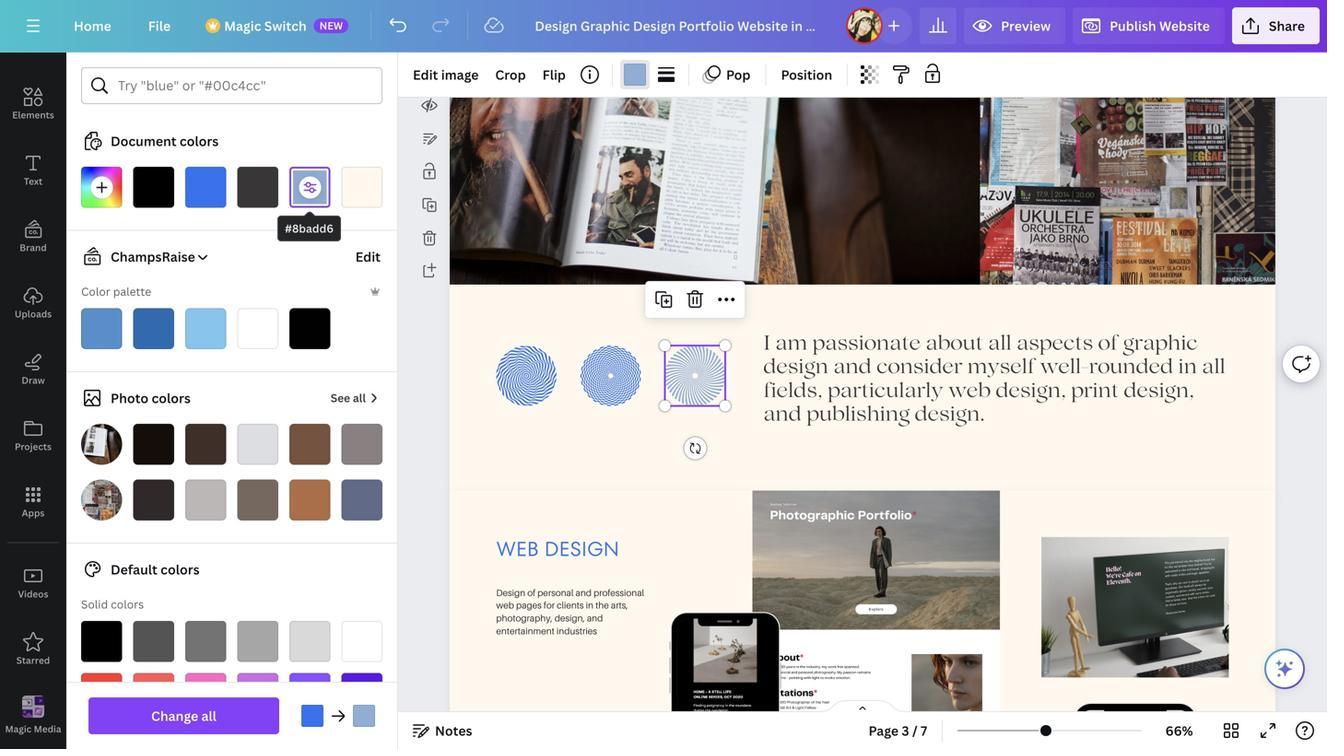 Task type: describe. For each thing, give the bounding box(es) containing it.
starred button
[[0, 617, 66, 683]]

magenta #cb6ce6 image
[[237, 673, 278, 714]]

well-
[[1040, 359, 1089, 378]]

default colors
[[111, 561, 200, 578]]

magic for magic media
[[5, 723, 32, 735]]

#412f28 image
[[185, 424, 226, 465]]

gray #737373 image
[[185, 621, 226, 662]]

brand
[[20, 241, 47, 254]]

bright red #ff3131 image
[[81, 673, 122, 714]]

design for design of personal and professional web pages for clients in the arts, photography, design, and entertainment industries
[[496, 587, 525, 598]]

all up turquoise blue #5ce1e6 image
[[201, 707, 217, 725]]

colors for document colors
[[180, 132, 219, 150]]

pages
[[516, 600, 542, 611]]

#dbdee2 image
[[237, 424, 278, 465]]

photo colors
[[111, 389, 191, 407]]

magenta #cb6ce6 image
[[237, 673, 278, 714]]

uploads button
[[0, 270, 66, 336]]

web design
[[496, 535, 619, 563]]

home
[[74, 17, 111, 35]]

i
[[763, 335, 771, 355]]

turquoise blue #5ce1e6 image
[[185, 725, 226, 749]]

change all
[[151, 707, 217, 725]]

professional
[[594, 587, 644, 598]]

cobalt blue #004aad image
[[341, 725, 382, 749]]

champsraise button
[[74, 246, 210, 268]]

publishing
[[807, 406, 910, 426]]

flip button
[[535, 60, 573, 89]]

passionate
[[813, 335, 921, 355]]

i am passionate about all aspects of graphic design and consider myself well-rounded in all fields, particularly web design, print design, and publishing design.
[[763, 335, 1226, 426]]

solid colors
[[81, 597, 144, 612]]

#bcb7b6 image
[[185, 480, 226, 521]]

#8b8081 image
[[341, 424, 382, 465]]

crop button
[[488, 60, 533, 89]]

colors for solid colors
[[111, 597, 144, 612]]

see all
[[331, 390, 366, 406]]

pop
[[726, 66, 751, 83]]

#8b8081 image
[[341, 424, 382, 465]]

colors for photo colors
[[152, 389, 191, 407]]

show pages image
[[818, 700, 907, 714]]

apps
[[22, 507, 45, 519]]

all right see
[[353, 390, 366, 406]]

media
[[34, 723, 61, 735]]

add a new color image
[[81, 167, 122, 208]]

web inside design of personal and professional web pages for clients in the arts, photography, design, and entertainment industries
[[496, 600, 514, 611]]

myself
[[968, 359, 1035, 378]]

in inside design of personal and professional web pages for clients in the arts, photography, design, and entertainment industries
[[586, 600, 594, 611]]

bright red #ff3131 image
[[81, 673, 122, 714]]

3
[[902, 722, 909, 740]]

draw
[[22, 374, 45, 387]]

photography,
[[496, 613, 553, 624]]

2 horizontal spatial #8badd6 image
[[624, 64, 646, 86]]

position button
[[774, 60, 840, 89]]

magic media button
[[0, 683, 66, 749]]

notes button
[[406, 716, 480, 746]]

#dbdee2 image
[[237, 424, 278, 465]]

new
[[320, 18, 343, 32]]

edit button
[[354, 238, 382, 275]]

see all button
[[329, 380, 382, 417]]

magic for magic switch
[[224, 17, 261, 35]]

notes
[[435, 722, 472, 740]]

videos button
[[0, 550, 66, 617]]

elements button
[[0, 71, 66, 137]]

canva assistant image
[[1274, 658, 1296, 680]]

colors for default colors
[[161, 561, 200, 578]]

about
[[926, 335, 983, 355]]

switch
[[264, 17, 307, 35]]

#4890cd image
[[81, 308, 122, 349]]

side panel tab list
[[0, 5, 66, 749]]

flip
[[543, 66, 566, 83]]

#b26c42 image
[[289, 480, 330, 521]]

home link
[[59, 7, 126, 44]]

#b26c42 image
[[289, 480, 330, 521]]

share button
[[1232, 7, 1320, 44]]

#166bb5 image
[[133, 308, 174, 349]]

position
[[781, 66, 832, 83]]

all up myself
[[988, 335, 1012, 355]]

page 3 / 7
[[869, 722, 927, 740]]

industries
[[557, 625, 597, 636]]

and down passionate
[[833, 359, 872, 378]]

#75c6ef image
[[185, 308, 226, 349]]

draw button
[[0, 336, 66, 403]]

66%
[[1166, 722, 1193, 740]]

page 3 / 7 button
[[861, 716, 935, 746]]

1 horizontal spatial design,
[[996, 382, 1066, 402]]

#010101 image
[[289, 308, 330, 349]]

#010101 image
[[289, 308, 330, 349]]

design for design
[[18, 42, 48, 55]]

graphic
[[1123, 335, 1198, 355]]

photo
[[111, 389, 148, 407]]

#4890cd image
[[81, 308, 122, 349]]

#393636 image
[[237, 167, 278, 208]]

and down the fields,
[[763, 406, 802, 426]]

text button
[[0, 137, 66, 204]]

design of personal and professional web pages for clients in the arts, photography, design, and entertainment industries
[[496, 587, 644, 636]]

preview
[[1001, 17, 1051, 35]]

for
[[544, 600, 555, 611]]

66% button
[[1149, 716, 1209, 746]]

of inside i am passionate about all aspects of graphic design and consider myself well-rounded in all fields, particularly web design, print design, and publishing design.
[[1098, 335, 1118, 355]]

default
[[111, 561, 157, 578]]

page
[[869, 722, 899, 740]]

personal
[[538, 587, 574, 598]]

of inside design of personal and professional web pages for clients in the arts, photography, design, and entertainment industries
[[527, 587, 536, 598]]

color
[[81, 284, 110, 299]]

turquoise blue #5ce1e6 image
[[185, 725, 226, 749]]

#8badd6 image for #8badd6 icon to the middle
[[353, 705, 375, 727]]

Design title text field
[[520, 7, 839, 44]]



Task type: vqa. For each thing, say whether or not it's contained in the screenshot.
'powered' on the right bottom of page
no



Task type: locate. For each thing, give the bounding box(es) containing it.
consider
[[877, 359, 963, 378]]

see
[[331, 390, 350, 406]]

Try "blue" or "#00c4cc" search field
[[118, 68, 371, 103]]

design up pages
[[496, 587, 525, 598]]

web up 'design.'
[[948, 382, 991, 402]]

fields,
[[763, 382, 823, 402]]

in
[[1178, 359, 1197, 378], [586, 600, 594, 611]]

#8badd6 image right #2273f3 image
[[353, 705, 375, 727]]

in left the
[[586, 600, 594, 611]]

arts,
[[611, 600, 628, 611]]

#5e6b89 image
[[341, 480, 382, 521], [341, 480, 382, 521]]

0 vertical spatial edit
[[413, 66, 438, 83]]

publish
[[1110, 17, 1156, 35]]

2 vertical spatial #8badd6 image
[[353, 705, 375, 727]]

text
[[24, 175, 43, 188]]

1 horizontal spatial design
[[763, 359, 829, 378]]

particularly
[[828, 382, 943, 402]]

magic left media
[[5, 723, 32, 735]]

edit inside popup button
[[413, 66, 438, 83]]

0 vertical spatial in
[[1178, 359, 1197, 378]]

preview button
[[964, 7, 1066, 44]]

aspects
[[1017, 335, 1093, 355]]

#78685e image
[[237, 480, 278, 521], [237, 480, 278, 521]]

design,
[[996, 382, 1066, 402], [1124, 382, 1194, 402], [555, 613, 585, 624]]

1 horizontal spatial design
[[496, 587, 525, 598]]

2 horizontal spatial design,
[[1124, 382, 1194, 402]]

colors right solid
[[111, 597, 144, 612]]

print
[[1071, 382, 1119, 402]]

elements
[[12, 109, 54, 121]]

#393636 image
[[237, 167, 278, 208]]

entertainment
[[496, 625, 555, 636]]

#412f28 image
[[185, 424, 226, 465]]

edit for edit image
[[413, 66, 438, 83]]

1 vertical spatial in
[[586, 600, 594, 611]]

videos
[[18, 588, 48, 600]]

0 horizontal spatial #8badd6 image
[[289, 167, 330, 208]]

file button
[[133, 7, 185, 44]]

design inside design of personal and professional web pages for clients in the arts, photography, design, and entertainment industries
[[496, 587, 525, 598]]

1 horizontal spatial #8badd6 image
[[353, 705, 375, 727]]

image
[[441, 66, 479, 83]]

cobalt blue #004aad image
[[341, 725, 382, 749]]

1 vertical spatial edit
[[355, 248, 381, 265]]

champsraise
[[111, 248, 195, 265]]

web inside i am passionate about all aspects of graphic design and consider myself well-rounded in all fields, particularly web design, print design, and publishing design.
[[948, 382, 991, 402]]

dark gray #545454 image
[[133, 621, 174, 662], [133, 621, 174, 662]]

magic inside main menu bar
[[224, 17, 261, 35]]

design, inside design of personal and professional web pages for clients in the arts, photography, design, and entertainment industries
[[555, 613, 585, 624]]

purple #8c52ff image
[[289, 673, 330, 714], [289, 673, 330, 714]]

#ffffff image
[[237, 308, 278, 349], [237, 308, 278, 349]]

gray #a6a6a6 image
[[237, 621, 278, 662]]

magic media
[[5, 723, 61, 735]]

#150d09 image
[[133, 424, 174, 465]]

of up rounded
[[1098, 335, 1118, 355]]

magic left switch at the top left
[[224, 17, 261, 35]]

edit inside 'button'
[[355, 248, 381, 265]]

0 horizontal spatial design,
[[555, 613, 585, 624]]

the
[[596, 600, 609, 611]]

pop button
[[697, 60, 758, 89]]

colors right the default
[[161, 561, 200, 578]]

white #ffffff image
[[341, 621, 382, 662]]

main menu bar
[[0, 0, 1327, 53]]

0 vertical spatial #8badd6 image
[[624, 64, 646, 86]]

0 horizontal spatial #8badd6 image
[[289, 167, 330, 208]]

of
[[1098, 335, 1118, 355], [527, 587, 536, 598]]

edit image button
[[406, 60, 486, 89]]

1 horizontal spatial magic
[[224, 17, 261, 35]]

#8badd6 image
[[624, 64, 646, 86], [289, 167, 330, 208], [353, 705, 375, 727]]

design up 'elements' button
[[18, 42, 48, 55]]

publish website
[[1110, 17, 1210, 35]]

0 vertical spatial of
[[1098, 335, 1118, 355]]

all
[[988, 335, 1012, 355], [1202, 359, 1226, 378], [353, 390, 366, 406], [201, 707, 217, 725]]

0 horizontal spatial magic
[[5, 723, 32, 735]]

1 horizontal spatial in
[[1178, 359, 1197, 378]]

rounded
[[1089, 359, 1173, 378]]

and up clients
[[576, 587, 592, 598]]

projects button
[[0, 403, 66, 469]]

0 horizontal spatial in
[[586, 600, 594, 611]]

design button
[[0, 5, 66, 71]]

design, down rounded
[[1124, 382, 1194, 402]]

white #ffffff image
[[341, 621, 382, 662]]

#2273f3 image
[[301, 705, 324, 727]]

magic
[[224, 17, 261, 35], [5, 723, 32, 735]]

magic switch
[[224, 17, 307, 35]]

#bcb7b6 image
[[185, 480, 226, 521]]

1 vertical spatial design
[[544, 535, 619, 563]]

design
[[763, 359, 829, 378], [544, 535, 619, 563]]

black #000000 image
[[81, 621, 122, 662], [81, 621, 122, 662]]

light gray #d9d9d9 image
[[289, 621, 330, 662]]

design, down clients
[[555, 613, 585, 624]]

colors right document
[[180, 132, 219, 150]]

2 vertical spatial web
[[496, 600, 514, 611]]

solid
[[81, 597, 108, 612]]

1 horizontal spatial #8badd6 image
[[353, 705, 375, 727]]

in inside i am passionate about all aspects of graphic design and consider myself well-rounded in all fields, particularly web design, print design, and publishing design.
[[1178, 359, 1197, 378]]

royal blue #5271ff image
[[289, 725, 330, 749]]

#8badd6 image for the middle #8badd6 icon
[[289, 167, 330, 208]]

0 vertical spatial design
[[18, 42, 48, 55]]

magic inside button
[[5, 723, 32, 735]]

#8badd6 image
[[624, 64, 646, 86], [289, 167, 330, 208], [353, 705, 375, 727]]

pink #ff66c4 image
[[185, 673, 226, 714], [185, 673, 226, 714]]

crop
[[495, 66, 526, 83]]

0 horizontal spatial edit
[[355, 248, 381, 265]]

0 horizontal spatial design
[[544, 535, 619, 563]]

all right rounded
[[1202, 359, 1226, 378]]

#000000 image
[[133, 167, 174, 208], [133, 167, 174, 208]]

1 vertical spatial of
[[527, 587, 536, 598]]

design, down myself
[[996, 382, 1066, 402]]

0 horizontal spatial of
[[527, 587, 536, 598]]

design up personal
[[544, 535, 619, 563]]

web
[[948, 382, 991, 402], [496, 535, 539, 563], [496, 600, 514, 611]]

uploads
[[15, 308, 52, 320]]

coral red #ff5757 image
[[133, 673, 174, 714], [133, 673, 174, 714]]

web up photography,
[[496, 600, 514, 611]]

colors right photo
[[152, 389, 191, 407]]

2 horizontal spatial #8badd6 image
[[624, 64, 646, 86]]

#fff8ed image
[[341, 167, 382, 208], [341, 167, 382, 208]]

website
[[1160, 17, 1210, 35]]

gray #a6a6a6 image
[[237, 621, 278, 662]]

apps button
[[0, 469, 66, 535]]

am
[[775, 335, 808, 355]]

design.
[[915, 406, 985, 426]]

light blue #38b6ff image
[[237, 725, 278, 749], [237, 725, 278, 749]]

royal blue #5271ff image
[[289, 725, 330, 749]]

edit for edit
[[355, 248, 381, 265]]

1 vertical spatial web
[[496, 535, 539, 563]]

gray #737373 image
[[185, 621, 226, 662]]

#79523d image
[[289, 424, 330, 465], [289, 424, 330, 465]]

design inside i am passionate about all aspects of graphic design and consider myself well-rounded in all fields, particularly web design, print design, and publishing design.
[[763, 359, 829, 378]]

0 vertical spatial #8badd6 image
[[624, 64, 646, 86]]

projects
[[15, 441, 52, 453]]

1 vertical spatial #8badd6 image
[[289, 167, 330, 208]]

/
[[912, 722, 918, 740]]

#150d09 image
[[133, 424, 174, 465]]

#8badd6 image right #2273f3 image
[[353, 705, 375, 727]]

clients
[[557, 600, 584, 611]]

design
[[18, 42, 48, 55], [496, 587, 525, 598]]

colors
[[180, 132, 219, 150], [152, 389, 191, 407], [161, 561, 200, 578], [111, 597, 144, 612]]

1 vertical spatial design
[[496, 587, 525, 598]]

1 horizontal spatial edit
[[413, 66, 438, 83]]

violet #5e17eb image
[[341, 673, 382, 714], [341, 673, 382, 714]]

change
[[151, 707, 198, 725]]

2 vertical spatial #8badd6 image
[[353, 705, 375, 727]]

#8badd6 image up #8badd6
[[289, 167, 330, 208]]

1 vertical spatial magic
[[5, 723, 32, 735]]

palette
[[113, 284, 151, 299]]

of up pages
[[527, 587, 536, 598]]

0 vertical spatial web
[[948, 382, 991, 402]]

1 vertical spatial #8badd6 image
[[289, 167, 330, 208]]

#312828 image
[[133, 480, 174, 521], [133, 480, 174, 521]]

brand button
[[0, 204, 66, 270]]

#8badd6
[[285, 221, 334, 236]]

share
[[1269, 17, 1305, 35]]

edit image
[[413, 66, 479, 83]]

7
[[921, 722, 927, 740]]

publish website button
[[1073, 7, 1225, 44]]

color palette
[[81, 284, 151, 299]]

#8badd6 image down main menu bar
[[624, 64, 646, 86]]

#166bb5 image
[[133, 308, 174, 349]]

design inside button
[[18, 42, 48, 55]]

edit
[[413, 66, 438, 83], [355, 248, 381, 265]]

file
[[148, 17, 171, 35]]

#8badd6 image up #8badd6
[[289, 167, 330, 208]]

0 horizontal spatial design
[[18, 42, 48, 55]]

web up pages
[[496, 535, 539, 563]]

dark turquoise #0097b2 image
[[81, 725, 122, 749], [81, 725, 122, 749]]

light gray #d9d9d9 image
[[289, 621, 330, 662]]

document
[[111, 132, 177, 150]]

aqua blue #0cc0df image
[[133, 725, 174, 749], [133, 725, 174, 749]]

document colors
[[111, 132, 219, 150]]

starred
[[16, 654, 50, 667]]

#8badd6 image down main menu bar
[[624, 64, 646, 86]]

change all button
[[88, 698, 279, 735]]

design up the fields,
[[763, 359, 829, 378]]

in down graphic
[[1178, 359, 1197, 378]]

1 horizontal spatial of
[[1098, 335, 1118, 355]]

#2273f3 image
[[185, 167, 226, 208], [185, 167, 226, 208], [301, 705, 324, 727]]

0 vertical spatial magic
[[224, 17, 261, 35]]

add a new color image
[[81, 167, 122, 208]]

0 vertical spatial design
[[763, 359, 829, 378]]

#75c6ef image
[[185, 308, 226, 349]]

and down the
[[587, 613, 603, 624]]



